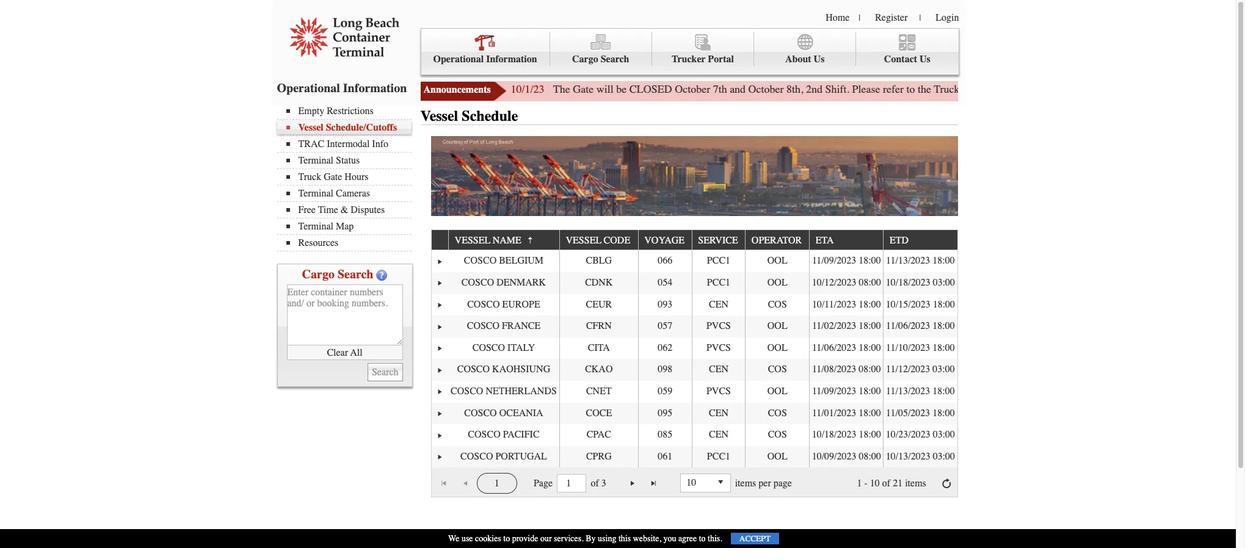 Task type: describe. For each thing, give the bounding box(es) containing it.
18:00 up 11/08/2023 08:00 11/12/2023 03:00
[[859, 343, 881, 354]]

intermodal
[[327, 139, 370, 150]]

0 horizontal spatial to
[[504, 534, 510, 544]]

18:00 down 10/18/2023 03:00 cell
[[933, 299, 956, 310]]

2 terminal from the top
[[298, 188, 334, 199]]

operational information link
[[421, 32, 550, 66]]

pcc1 cell for 061
[[692, 446, 746, 468]]

062 cell
[[638, 338, 692, 359]]

cnet
[[587, 386, 612, 397]]

restrictions
[[327, 106, 374, 117]]

closed
[[630, 82, 673, 96]]

cen cell for 093
[[692, 294, 746, 316]]

empty
[[298, 106, 325, 117]]

ool cell for 057
[[746, 316, 810, 338]]

10/09/2023 08:00 cell
[[810, 446, 884, 468]]

0 vertical spatial page
[[1037, 82, 1058, 96]]

11/06/2023 18:00 11/10/2023 18:00
[[813, 343, 955, 354]]

ool cell for 054
[[746, 272, 810, 294]]

066 cell
[[638, 251, 692, 272]]

cen for 095
[[709, 408, 729, 419]]

ool for 066
[[768, 256, 788, 267]]

cosco denmark
[[462, 277, 546, 288]]

cprg
[[587, 451, 612, 462]]

11/13/2023 18:00 cell for pvcs
[[884, 381, 958, 403]]

refer
[[884, 82, 904, 96]]

contact us link
[[857, 32, 959, 66]]

11/01/2023 18:00 cell
[[810, 403, 884, 425]]

1 for 1 - 10 of 21 items
[[858, 478, 862, 489]]

cosco france
[[467, 321, 541, 332]]

10/13/2023
[[886, 451, 931, 462]]

0 vertical spatial information
[[486, 54, 538, 65]]

will
[[597, 82, 614, 96]]

10/12/2023
[[812, 277, 857, 288]]

cargo search inside "link"
[[573, 54, 630, 65]]

terminal map link
[[286, 221, 412, 232]]

10/11/2023 18:00 10/15/2023 18:00
[[813, 299, 956, 310]]

row containing cosco oceania
[[432, 403, 958, 425]]

7th
[[713, 82, 727, 96]]

2 the from the left
[[1177, 82, 1191, 96]]

login
[[936, 12, 960, 23]]

085 cell
[[638, 425, 692, 446]]

1 for from the left
[[1061, 82, 1074, 96]]

cosco denmark cell
[[448, 272, 560, 294]]

row containing cosco france
[[432, 316, 958, 338]]

cosco oceania cell
[[448, 403, 560, 425]]

service
[[699, 235, 739, 246]]

1 the from the left
[[918, 82, 932, 96]]

vessel code
[[566, 235, 631, 246]]

0 horizontal spatial search
[[338, 268, 374, 282]]

18:00 up 11/12/2023 03:00 cell
[[933, 343, 955, 354]]

1 - 10 of 21 items
[[858, 478, 927, 489]]

vessel for vessel code
[[566, 235, 602, 246]]

cdnk
[[585, 277, 613, 288]]

trucker portal
[[672, 54, 734, 65]]

pcc1 for 054
[[707, 277, 731, 288]]

empty restrictions link
[[286, 106, 412, 117]]

18:00 up 10/12/2023 08:00 10/18/2023 03:00
[[859, 256, 881, 267]]

operational inside menu bar
[[433, 54, 484, 65]]

cos for 11/08/2023 08:00 11/12/2023 03:00
[[768, 364, 787, 375]]

18:00 down '10/15/2023 18:00' cell
[[933, 321, 955, 332]]

europe
[[503, 299, 541, 310]]

cos cell for 11/01/2023 18:00 11/05/2023 18:00
[[746, 403, 810, 425]]

voyage
[[645, 235, 685, 246]]

search inside "link"
[[601, 54, 630, 65]]

cosco portugal
[[461, 451, 547, 462]]

we
[[449, 534, 460, 544]]

eta
[[816, 235, 834, 246]]

cosco for cosco portugal
[[461, 451, 493, 462]]

about us
[[786, 54, 825, 65]]

tree grid containing vessel name
[[432, 230, 958, 468]]

061 cell
[[638, 446, 692, 468]]

agree
[[679, 534, 697, 544]]

free time & disputes link
[[286, 205, 412, 216]]

please
[[853, 82, 881, 96]]

18:00 down 11/12/2023 03:00 cell
[[933, 386, 955, 397]]

-
[[865, 478, 868, 489]]

kaohsiung
[[493, 364, 551, 375]]

cosco for cosco denmark
[[462, 277, 494, 288]]

10/1/23
[[511, 82, 545, 96]]

&
[[341, 205, 348, 216]]

ool cell for 059
[[746, 381, 810, 403]]

11/05/2023
[[887, 408, 931, 419]]

truck gate hours link
[[286, 172, 412, 183]]

schedule
[[462, 108, 518, 125]]

ceur cell
[[560, 294, 638, 316]]

11/08/2023 08:00 cell
[[810, 359, 884, 381]]

ool for 054
[[768, 277, 788, 288]]

cosco for cosco belgium
[[464, 256, 497, 267]]

11/01/2023
[[813, 408, 857, 419]]

10/1/23 the gate will be closed october 7th and october 8th, 2nd shift. please refer to the truck gate hours web page for further gate details for the week.
[[511, 82, 1219, 96]]

you
[[664, 534, 677, 544]]

this.
[[708, 534, 723, 544]]

1 horizontal spatial vessel
[[421, 108, 458, 125]]

vessel name
[[455, 235, 522, 246]]

disputes
[[351, 205, 385, 216]]

10/13/2023 03:00 cell
[[884, 446, 958, 468]]

1 horizontal spatial 11/06/2023
[[887, 321, 931, 332]]

go to the next page image
[[628, 479, 638, 489]]

ool cell for 061
[[746, 446, 810, 468]]

further
[[1076, 82, 1106, 96]]

menu bar containing empty restrictions
[[277, 104, 418, 252]]

11/05/2023 18:00 cell
[[884, 403, 958, 425]]

cosco italy cell
[[448, 338, 560, 359]]

11/02/2023 18:00 cell
[[810, 316, 884, 338]]

11/09/2023 for pcc1
[[813, 256, 857, 267]]

belgium
[[499, 256, 544, 267]]

shift.
[[826, 82, 850, 96]]

11/12/2023
[[887, 364, 931, 375]]

week.
[[1193, 82, 1219, 96]]

website,
[[633, 534, 662, 544]]

pcc1 for 061
[[707, 451, 731, 462]]

ool for 059
[[768, 386, 788, 397]]

8th,
[[787, 82, 804, 96]]

1 horizontal spatial hours
[[986, 82, 1013, 96]]

093 cell
[[638, 294, 692, 316]]

10/15/2023 18:00 cell
[[884, 294, 958, 316]]

terminal cameras link
[[286, 188, 412, 199]]

vessel inside empty restrictions vessel schedule/cutoffs trac intermodal info terminal status truck gate hours terminal cameras free time & disputes terminal map resources
[[298, 122, 324, 133]]

062
[[658, 343, 673, 354]]

pvcs for 057
[[707, 321, 731, 332]]

cprg cell
[[560, 446, 638, 468]]

row containing vessel name
[[432, 230, 958, 251]]

2 october from the left
[[749, 82, 784, 96]]

2 10 from the left
[[871, 478, 880, 489]]

cen for 098
[[709, 364, 729, 375]]

eta link
[[816, 230, 840, 250]]

057 cell
[[638, 316, 692, 338]]

ool for 062
[[768, 343, 788, 354]]

1 horizontal spatial gate
[[573, 82, 594, 96]]

row group containing cosco belgium
[[432, 251, 958, 468]]

1 october from the left
[[675, 82, 711, 96]]

095 cell
[[638, 403, 692, 425]]

cosco belgium cell
[[448, 251, 560, 272]]

18:00 up 10/23/2023 03:00 cell
[[933, 408, 955, 419]]

1 | from the left
[[859, 13, 861, 23]]

11/09/2023 18:00 cell for pcc1
[[810, 251, 884, 272]]

1 items from the left
[[735, 478, 757, 489]]

0 horizontal spatial operational information
[[277, 81, 407, 95]]

10/18/2023 03:00 cell
[[884, 272, 958, 294]]

all
[[350, 347, 363, 358]]

1 field
[[557, 475, 587, 493]]

cookies
[[475, 534, 502, 544]]

0 horizontal spatial 11/06/2023
[[813, 343, 857, 354]]

1 vertical spatial cargo
[[302, 268, 335, 282]]

cosco netherlands
[[451, 386, 557, 397]]

schedule/cutoffs
[[326, 122, 397, 133]]

empty restrictions vessel schedule/cutoffs trac intermodal info terminal status truck gate hours terminal cameras free time & disputes terminal map resources
[[298, 106, 397, 249]]

08:00 for 10/09/2023 08:00
[[859, 451, 882, 462]]

hours inside empty restrictions vessel schedule/cutoffs trac intermodal info terminal status truck gate hours terminal cameras free time & disputes terminal map resources
[[345, 172, 369, 183]]

this
[[619, 534, 631, 544]]

cblg cell
[[560, 251, 638, 272]]

11/09/2023 for pvcs
[[813, 386, 857, 397]]

11/09/2023 18:00 11/13/2023 18:00 for pvcs
[[813, 386, 955, 397]]

cosco for cosco italy
[[473, 343, 505, 354]]

1 for 1
[[495, 478, 500, 489]]

03:00 for 10/18/2023 18:00 10/23/2023 03:00
[[933, 430, 956, 441]]

cosco pacific
[[468, 430, 540, 441]]

1 terminal from the top
[[298, 155, 334, 166]]

cos cell for 10/11/2023 18:00 10/15/2023 18:00
[[746, 294, 810, 316]]

1 of from the left
[[591, 478, 599, 489]]

cfrn
[[587, 321, 612, 332]]

0 horizontal spatial page
[[774, 478, 792, 489]]

cpac
[[587, 430, 612, 441]]

11/08/2023 08:00 11/12/2023 03:00
[[813, 364, 955, 375]]

10/11/2023
[[813, 299, 857, 310]]

cos for 11/01/2023 18:00 11/05/2023 18:00
[[768, 408, 787, 419]]

2 | from the left
[[920, 13, 922, 23]]

11/01/2023 18:00 11/05/2023 18:00
[[813, 408, 955, 419]]

cosco for cosco pacific
[[468, 430, 501, 441]]

trucker portal link
[[652, 32, 755, 66]]

cos cell for 11/08/2023 08:00 11/12/2023 03:00
[[746, 359, 810, 381]]

cita cell
[[560, 338, 638, 359]]

accept button
[[731, 533, 780, 545]]

map
[[336, 221, 354, 232]]

row containing cosco europe
[[432, 294, 958, 316]]

pvcs cell for 057
[[692, 316, 746, 338]]

18:00 up "11/06/2023 18:00 11/10/2023 18:00"
[[859, 321, 881, 332]]

0 horizontal spatial information
[[343, 81, 407, 95]]

home
[[826, 12, 850, 23]]

row containing cosco denmark
[[432, 272, 958, 294]]

italy
[[508, 343, 535, 354]]

11/10/2023
[[887, 343, 931, 354]]



Task type: vqa. For each thing, say whether or not it's contained in the screenshot.
years
no



Task type: locate. For each thing, give the bounding box(es) containing it.
11 row from the top
[[432, 446, 958, 468]]

0 vertical spatial 11/06/2023
[[887, 321, 931, 332]]

10/23/2023 03:00 cell
[[884, 425, 958, 446]]

4 cen cell from the top
[[692, 425, 746, 446]]

1 11/13/2023 from the top
[[887, 256, 931, 267]]

11/09/2023 18:00 11/13/2023 18:00 for pcc1
[[813, 256, 955, 267]]

11/06/2023 18:00 cell
[[884, 316, 958, 338], [810, 338, 884, 359]]

cos left '10/11/2023'
[[768, 299, 787, 310]]

1 horizontal spatial page
[[1037, 82, 1058, 96]]

|
[[859, 13, 861, 23], [920, 13, 922, 23]]

cosco down cosco europe cell
[[467, 321, 500, 332]]

1 vertical spatial information
[[343, 81, 407, 95]]

terminal up resources
[[298, 221, 334, 232]]

1 horizontal spatial 10/18/2023
[[886, 277, 931, 288]]

2nd
[[807, 82, 823, 96]]

0 horizontal spatial operational
[[277, 81, 340, 95]]

row group
[[432, 251, 958, 468]]

2 1 from the left
[[858, 478, 862, 489]]

08:00 for 10/12/2023 08:00
[[859, 277, 882, 288]]

portugal
[[496, 451, 547, 462]]

cen cell for 095
[[692, 403, 746, 425]]

pcc1 cell for 054
[[692, 272, 746, 294]]

row up 085
[[432, 403, 958, 425]]

2 pcc1 from the top
[[707, 277, 731, 288]]

3 ool from the top
[[768, 321, 788, 332]]

vessel schedule/cutoffs link
[[286, 122, 412, 133]]

cargo down resources
[[302, 268, 335, 282]]

cos cell left '10/11/2023'
[[746, 294, 810, 316]]

2 08:00 from the top
[[859, 364, 881, 375]]

cos for 10/11/2023 18:00 10/15/2023 18:00
[[768, 299, 787, 310]]

france
[[502, 321, 541, 332]]

3 08:00 from the top
[[859, 451, 882, 462]]

cosco
[[464, 256, 497, 267], [462, 277, 494, 288], [468, 299, 500, 310], [467, 321, 500, 332], [473, 343, 505, 354], [457, 364, 490, 375], [451, 386, 484, 397], [465, 408, 497, 419], [468, 430, 501, 441], [461, 451, 493, 462]]

1 horizontal spatial 10
[[871, 478, 880, 489]]

10/18/2023 18:00 10/23/2023 03:00
[[812, 430, 956, 441]]

to left provide
[[504, 534, 510, 544]]

1 vertical spatial operational
[[277, 81, 340, 95]]

cosco down cosco italy cell
[[457, 364, 490, 375]]

cosco for cosco netherlands
[[451, 386, 484, 397]]

october
[[675, 82, 711, 96], [749, 82, 784, 96]]

4 cos cell from the top
[[746, 425, 810, 446]]

coce cell
[[560, 403, 638, 425]]

11/09/2023 18:00 11/13/2023 18:00 up 10/12/2023 08:00 10/18/2023 03:00
[[813, 256, 955, 267]]

1 horizontal spatial of
[[883, 478, 891, 489]]

cblg
[[586, 256, 612, 267]]

2 ool cell from the top
[[746, 272, 810, 294]]

10 down the 061 cell on the bottom of the page
[[687, 478, 697, 489]]

1 vertical spatial 10/18/2023
[[812, 430, 857, 441]]

row containing cosco pacific
[[432, 425, 958, 446]]

and
[[730, 82, 746, 96]]

Enter container numbers and/ or booking numbers.  text field
[[287, 285, 403, 346]]

0 vertical spatial pvcs
[[707, 321, 731, 332]]

0 horizontal spatial us
[[814, 54, 825, 65]]

1 08:00 from the top
[[859, 277, 882, 288]]

11/09/2023 up 10/12/2023
[[813, 256, 857, 267]]

1 horizontal spatial october
[[749, 82, 784, 96]]

our
[[541, 534, 552, 544]]

cen
[[709, 299, 729, 310], [709, 364, 729, 375], [709, 408, 729, 419], [709, 430, 729, 441]]

resources
[[298, 238, 339, 249]]

0 horizontal spatial truck
[[298, 172, 321, 183]]

0 vertical spatial 10/18/2023
[[886, 277, 931, 288]]

0 vertical spatial search
[[601, 54, 630, 65]]

10/09/2023
[[812, 451, 857, 462]]

6 ool cell from the top
[[746, 446, 810, 468]]

3 cos from the top
[[768, 408, 787, 419]]

cen cell for 085
[[692, 425, 746, 446]]

us inside contact us link
[[920, 54, 931, 65]]

cos up per
[[768, 430, 787, 441]]

2 for from the left
[[1161, 82, 1174, 96]]

1 horizontal spatial menu bar
[[421, 28, 960, 75]]

truck inside empty restrictions vessel schedule/cutoffs trac intermodal info terminal status truck gate hours terminal cameras free time & disputes terminal map resources
[[298, 172, 321, 183]]

vessel schedule
[[421, 108, 518, 125]]

go to the last page image
[[649, 479, 659, 489]]

1 horizontal spatial information
[[486, 54, 538, 65]]

1 03:00 from the top
[[933, 277, 956, 288]]

08:00 up 10/11/2023 18:00 10/15/2023 18:00
[[859, 277, 882, 288]]

1 vertical spatial hours
[[345, 172, 369, 183]]

0 horizontal spatial items
[[735, 478, 757, 489]]

cosco down cosco netherlands cell
[[465, 408, 497, 419]]

hours left web
[[986, 82, 1013, 96]]

us
[[814, 54, 825, 65], [920, 54, 931, 65]]

1 pcc1 cell from the top
[[692, 251, 746, 272]]

0 horizontal spatial for
[[1061, 82, 1074, 96]]

2 11/13/2023 18:00 cell from the top
[[884, 381, 958, 403]]

11/13/2023 18:00 cell
[[884, 251, 958, 272], [884, 381, 958, 403]]

gate left web
[[963, 82, 984, 96]]

0 horizontal spatial menu bar
[[277, 104, 418, 252]]

menu bar
[[421, 28, 960, 75], [277, 104, 418, 252]]

cos for 10/18/2023 18:00 10/23/2023 03:00
[[768, 430, 787, 441]]

items per page
[[735, 478, 792, 489]]

5 row from the top
[[432, 316, 958, 338]]

1 us from the left
[[814, 54, 825, 65]]

10/18/2023 up 10/15/2023
[[886, 277, 931, 288]]

register
[[876, 12, 908, 23]]

pvcs right 057
[[707, 321, 731, 332]]

row up 066
[[432, 230, 958, 251]]

ool cell for 062
[[746, 338, 810, 359]]

search up be on the top of the page
[[601, 54, 630, 65]]

cita
[[588, 343, 610, 354]]

1 cen cell from the top
[[692, 294, 746, 316]]

11/09/2023 18:00 cell for pvcs
[[810, 381, 884, 403]]

terminal up free on the left
[[298, 188, 334, 199]]

oceania
[[500, 408, 544, 419]]

cos
[[768, 299, 787, 310], [768, 364, 787, 375], [768, 408, 787, 419], [768, 430, 787, 441]]

6 row from the top
[[432, 338, 958, 359]]

2 pvcs from the top
[[707, 343, 731, 354]]

1 horizontal spatial vessel
[[566, 235, 602, 246]]

1 cen from the top
[[709, 299, 729, 310]]

etd link
[[890, 230, 915, 250]]

vessel
[[421, 108, 458, 125], [298, 122, 324, 133]]

18:00 up 11/02/2023 18:00 11/06/2023 18:00
[[859, 299, 881, 310]]

vessel up cblg
[[566, 235, 602, 246]]

netherlands
[[486, 386, 557, 397]]

18:00 up 10/18/2023 03:00 cell
[[933, 256, 955, 267]]

vessel for vessel name
[[455, 235, 491, 246]]

register link
[[876, 12, 908, 23]]

contact
[[885, 54, 918, 65]]

terminal down the trac
[[298, 155, 334, 166]]

clear
[[327, 347, 348, 358]]

098 cell
[[638, 359, 692, 381]]

cosco pacific cell
[[448, 425, 560, 446]]

11/13/2023 18:00 cell for pcc1
[[884, 251, 958, 272]]

cosco kaohsiung cell
[[448, 359, 560, 381]]

pvcs for 059
[[707, 386, 731, 397]]

1 cos cell from the top
[[746, 294, 810, 316]]

cosco europe cell
[[448, 294, 560, 316]]

cosco europe
[[468, 299, 541, 310]]

for
[[1061, 82, 1074, 96], [1161, 82, 1174, 96]]

0 horizontal spatial of
[[591, 478, 599, 489]]

4 row from the top
[[432, 294, 958, 316]]

trac intermodal info link
[[286, 139, 412, 150]]

cpac cell
[[560, 425, 638, 446]]

10/18/2023 up '10/09/2023'
[[812, 430, 857, 441]]

11/09/2023 18:00 cell up 10/12/2023
[[810, 251, 884, 272]]

cargo search up "will"
[[573, 54, 630, 65]]

3 terminal from the top
[[298, 221, 334, 232]]

the right refer
[[918, 82, 932, 96]]

operational information
[[433, 54, 538, 65], [277, 81, 407, 95]]

2 vessel from the left
[[566, 235, 602, 246]]

cosco for cosco europe
[[468, 299, 500, 310]]

items left per
[[735, 478, 757, 489]]

row up 095
[[432, 381, 958, 403]]

page
[[534, 478, 553, 489]]

vessel left name
[[455, 235, 491, 246]]

4 cos from the top
[[768, 430, 787, 441]]

name
[[493, 235, 522, 246]]

coce
[[586, 408, 612, 419]]

4 ool from the top
[[768, 343, 788, 354]]

3 cos cell from the top
[[746, 403, 810, 425]]

03:00 down 11/05/2023 18:00 cell
[[933, 430, 956, 441]]

0 horizontal spatial gate
[[324, 172, 342, 183]]

pvcs cell
[[692, 316, 746, 338], [692, 338, 746, 359], [692, 381, 746, 403]]

1 row from the top
[[432, 230, 958, 251]]

0 horizontal spatial |
[[859, 13, 861, 23]]

cdnk cell
[[560, 272, 638, 294]]

cen cell for 098
[[692, 359, 746, 381]]

0 vertical spatial hours
[[986, 82, 1013, 96]]

0 horizontal spatial 10
[[687, 478, 697, 489]]

gate down status
[[324, 172, 342, 183]]

08:00 down "10/18/2023 18:00 10/23/2023 03:00"
[[859, 451, 882, 462]]

1 vertical spatial pvcs
[[707, 343, 731, 354]]

2 pvcs cell from the top
[[692, 338, 746, 359]]

03:00 down 11/10/2023 18:00 cell
[[933, 364, 955, 375]]

row containing cosco netherlands
[[432, 381, 958, 403]]

cen for 085
[[709, 430, 729, 441]]

5 ool cell from the top
[[746, 381, 810, 403]]

page right web
[[1037, 82, 1058, 96]]

10
[[687, 478, 697, 489], [871, 478, 880, 489]]

of
[[591, 478, 599, 489], [883, 478, 891, 489]]

3 pcc1 from the top
[[707, 451, 731, 462]]

truck down the trac
[[298, 172, 321, 183]]

3 ool cell from the top
[[746, 316, 810, 338]]

contact us
[[885, 54, 931, 65]]

0 vertical spatial 11/09/2023 18:00 cell
[[810, 251, 884, 272]]

1 vertical spatial cargo search
[[302, 268, 374, 282]]

ool cell
[[746, 251, 810, 272], [746, 272, 810, 294], [746, 316, 810, 338], [746, 338, 810, 359], [746, 381, 810, 403], [746, 446, 810, 468]]

cen cell right 095
[[692, 403, 746, 425]]

pvcs cell for 062
[[692, 338, 746, 359]]

1 vertical spatial search
[[338, 268, 374, 282]]

us inside about us link
[[814, 54, 825, 65]]

free
[[298, 205, 316, 216]]

for left further
[[1061, 82, 1074, 96]]

2 03:00 from the top
[[933, 364, 955, 375]]

11/06/2023 18:00 cell up 11/10/2023 on the bottom of page
[[884, 316, 958, 338]]

refresh image
[[942, 479, 952, 489]]

us for contact us
[[920, 54, 931, 65]]

1 vertical spatial 11/09/2023 18:00 11/13/2023 18:00
[[813, 386, 955, 397]]

3 pcc1 cell from the top
[[692, 446, 746, 468]]

code
[[604, 235, 631, 246]]

cosco down "cosco belgium" cell in the top of the page
[[462, 277, 494, 288]]

1 vertical spatial truck
[[298, 172, 321, 183]]

1 vertical spatial 08:00
[[859, 364, 881, 375]]

cos cell left the 11/01/2023
[[746, 403, 810, 425]]

2 row from the top
[[432, 251, 958, 272]]

pcc1 cell
[[692, 251, 746, 272], [692, 272, 746, 294], [692, 446, 746, 468]]

11/13/2023 down etd link
[[887, 256, 931, 267]]

clear all button
[[287, 346, 403, 360]]

row
[[432, 230, 958, 251], [432, 251, 958, 272], [432, 272, 958, 294], [432, 294, 958, 316], [432, 316, 958, 338], [432, 338, 958, 359], [432, 359, 958, 381], [432, 381, 958, 403], [432, 403, 958, 425], [432, 425, 958, 446], [432, 446, 958, 468]]

1 horizontal spatial cargo search
[[573, 54, 630, 65]]

10 row from the top
[[432, 425, 958, 446]]

ool cell for 066
[[746, 251, 810, 272]]

row up 057
[[432, 294, 958, 316]]

1 11/13/2023 18:00 cell from the top
[[884, 251, 958, 272]]

operational up announcements
[[433, 54, 484, 65]]

login link
[[936, 12, 960, 23]]

cosco down 'cosco france' cell on the left bottom
[[473, 343, 505, 354]]

0 vertical spatial operational information
[[433, 54, 538, 65]]

2 vertical spatial pvcs
[[707, 386, 731, 397]]

1 ool cell from the top
[[746, 251, 810, 272]]

1 down cosco portugal cell
[[495, 478, 500, 489]]

1 horizontal spatial to
[[699, 534, 706, 544]]

2 pcc1 cell from the top
[[692, 272, 746, 294]]

03:00 for 10/12/2023 08:00 10/18/2023 03:00
[[933, 277, 956, 288]]

search
[[601, 54, 630, 65], [338, 268, 374, 282]]

| right the home
[[859, 13, 861, 23]]

0 vertical spatial 11/09/2023 18:00 11/13/2023 18:00
[[813, 256, 955, 267]]

3 cen cell from the top
[[692, 403, 746, 425]]

0 vertical spatial 11/13/2023 18:00 cell
[[884, 251, 958, 272]]

0 horizontal spatial hours
[[345, 172, 369, 183]]

information up 10/1/23 on the left of the page
[[486, 54, 538, 65]]

1 11/09/2023 from the top
[[813, 256, 857, 267]]

0 horizontal spatial 1
[[495, 478, 500, 489]]

11/12/2023 03:00 cell
[[884, 359, 958, 381]]

2 items from the left
[[906, 478, 927, 489]]

1 horizontal spatial truck
[[934, 82, 960, 96]]

announcements
[[424, 84, 491, 95]]

0 vertical spatial terminal
[[298, 155, 334, 166]]

3
[[602, 478, 607, 489]]

1 vertical spatial 11/06/2023
[[813, 343, 857, 354]]

3 03:00 from the top
[[933, 430, 956, 441]]

cosco france cell
[[448, 316, 560, 338]]

using
[[598, 534, 617, 544]]

1 pvcs from the top
[[707, 321, 731, 332]]

ckao
[[585, 364, 613, 375]]

0 horizontal spatial the
[[918, 82, 932, 96]]

of left 21
[[883, 478, 891, 489]]

11/09/2023 18:00 cell up the 11/01/2023
[[810, 381, 884, 403]]

0 vertical spatial 08:00
[[859, 277, 882, 288]]

| left login link
[[920, 13, 922, 23]]

1 vertical spatial menu bar
[[277, 104, 418, 252]]

row containing cosco belgium
[[432, 251, 958, 272]]

11/13/2023 for pvcs
[[887, 386, 931, 397]]

11/09/2023 18:00 cell
[[810, 251, 884, 272], [810, 381, 884, 403]]

pvcs cell right 057
[[692, 316, 746, 338]]

4 ool cell from the top
[[746, 338, 810, 359]]

059 cell
[[638, 381, 692, 403]]

1 ool from the top
[[768, 256, 788, 267]]

5 ool from the top
[[768, 386, 788, 397]]

cos cell left 11/08/2023
[[746, 359, 810, 381]]

0 vertical spatial operational
[[433, 54, 484, 65]]

1 horizontal spatial operational
[[433, 54, 484, 65]]

row containing cosco portugal
[[432, 446, 958, 468]]

row up 059
[[432, 359, 958, 381]]

3 cen from the top
[[709, 408, 729, 419]]

08:00 for 11/08/2023 08:00
[[859, 364, 881, 375]]

1 vertical spatial page
[[774, 478, 792, 489]]

cen cell right 098 on the right of the page
[[692, 359, 746, 381]]

1 horizontal spatial operational information
[[433, 54, 538, 65]]

gate inside empty restrictions vessel schedule/cutoffs trac intermodal info terminal status truck gate hours terminal cameras free time & disputes terminal map resources
[[324, 172, 342, 183]]

ckao cell
[[560, 359, 638, 381]]

cosco netherlands cell
[[448, 381, 560, 403]]

057
[[658, 321, 673, 332]]

cosco for cosco france
[[467, 321, 500, 332]]

0 vertical spatial cargo
[[573, 54, 599, 65]]

1 vertical spatial 11/13/2023 18:00 cell
[[884, 381, 958, 403]]

10/12/2023 08:00 10/18/2023 03:00
[[812, 277, 956, 288]]

row up the 062
[[432, 316, 958, 338]]

11/08/2023
[[813, 364, 857, 375]]

page
[[1037, 82, 1058, 96], [774, 478, 792, 489]]

2 cen cell from the top
[[692, 359, 746, 381]]

2 11/09/2023 18:00 cell from the top
[[810, 381, 884, 403]]

18:00 up "10/18/2023 18:00 10/23/2023 03:00"
[[859, 408, 881, 419]]

pvcs cell right the 062
[[692, 338, 746, 359]]

2 horizontal spatial gate
[[963, 82, 984, 96]]

1 vessel from the left
[[455, 235, 491, 246]]

1 vertical spatial 11/09/2023
[[813, 386, 857, 397]]

we use cookies to provide our services. by using this website, you agree to this.
[[449, 534, 723, 544]]

cnet cell
[[560, 381, 638, 403]]

october right and
[[749, 82, 784, 96]]

2 11/09/2023 18:00 11/13/2023 18:00 from the top
[[813, 386, 955, 397]]

3 pvcs cell from the top
[[692, 381, 746, 403]]

4 cen from the top
[[709, 430, 729, 441]]

operational information up announcements
[[433, 54, 538, 65]]

1 horizontal spatial items
[[906, 478, 927, 489]]

0 horizontal spatial 10/18/2023
[[812, 430, 857, 441]]

1 11/09/2023 18:00 11/13/2023 18:00 from the top
[[813, 256, 955, 267]]

pvcs for 062
[[707, 343, 731, 354]]

cosco inside cell
[[467, 321, 500, 332]]

2 vertical spatial pcc1
[[707, 451, 731, 462]]

row up 093
[[432, 272, 958, 294]]

ool
[[768, 256, 788, 267], [768, 277, 788, 288], [768, 321, 788, 332], [768, 343, 788, 354], [768, 386, 788, 397], [768, 451, 788, 462]]

row containing cosco italy
[[432, 338, 958, 359]]

2 us from the left
[[920, 54, 931, 65]]

10/11/2023 18:00 cell
[[810, 294, 884, 316]]

2 11/09/2023 from the top
[[813, 386, 857, 397]]

18:00 down 11/08/2023 08:00 11/12/2023 03:00
[[859, 386, 881, 397]]

10/12/2023 08:00 cell
[[810, 272, 884, 294]]

4 03:00 from the top
[[933, 451, 956, 462]]

3 pvcs from the top
[[707, 386, 731, 397]]

None submit
[[368, 364, 403, 382]]

truck right refer
[[934, 82, 960, 96]]

085
[[658, 430, 673, 441]]

2 ool from the top
[[768, 277, 788, 288]]

0 horizontal spatial october
[[675, 82, 711, 96]]

3 row from the top
[[432, 272, 958, 294]]

by
[[586, 534, 596, 544]]

11/06/2023
[[887, 321, 931, 332], [813, 343, 857, 354]]

1 horizontal spatial the
[[1177, 82, 1191, 96]]

operational information up empty restrictions link
[[277, 81, 407, 95]]

cen right 085
[[709, 430, 729, 441]]

066
[[658, 256, 673, 267]]

10/15/2023
[[886, 299, 931, 310]]

18:00 down 11/01/2023 18:00 11/05/2023 18:00
[[859, 430, 882, 441]]

061
[[658, 451, 673, 462]]

1 1 from the left
[[495, 478, 500, 489]]

10/18/2023
[[886, 277, 931, 288], [812, 430, 857, 441]]

to right refer
[[907, 82, 916, 96]]

cos cell for 10/18/2023 18:00 10/23/2023 03:00
[[746, 425, 810, 446]]

11/13/2023 for pcc1
[[887, 256, 931, 267]]

menu bar containing operational information
[[421, 28, 960, 75]]

03:00 up refresh image
[[933, 451, 956, 462]]

cos cell
[[746, 294, 810, 316], [746, 359, 810, 381], [746, 403, 810, 425], [746, 425, 810, 446]]

1 horizontal spatial 1
[[858, 478, 862, 489]]

tree grid
[[432, 230, 958, 468]]

0 horizontal spatial vessel
[[298, 122, 324, 133]]

11/13/2023 18:00 cell down etd link
[[884, 251, 958, 272]]

us for about us
[[814, 54, 825, 65]]

9 row from the top
[[432, 403, 958, 425]]

items right 21
[[906, 478, 927, 489]]

gate right the
[[573, 82, 594, 96]]

cosco portugal cell
[[448, 446, 560, 468]]

03:00 for 11/08/2023 08:00 11/12/2023 03:00
[[933, 364, 955, 375]]

voyage link
[[645, 230, 691, 250]]

2 cos cell from the top
[[746, 359, 810, 381]]

october left the 7th at right
[[675, 82, 711, 96]]

row down 085
[[432, 446, 958, 468]]

0 vertical spatial cargo search
[[573, 54, 630, 65]]

2 vertical spatial terminal
[[298, 221, 334, 232]]

us right about
[[814, 54, 825, 65]]

cen for 093
[[709, 299, 729, 310]]

11/09/2023 down 11/08/2023
[[813, 386, 857, 397]]

11/06/2023 18:00 cell up 11/08/2023
[[810, 338, 884, 359]]

cos left the 11/01/2023
[[768, 408, 787, 419]]

8 row from the top
[[432, 381, 958, 403]]

1 vertical spatial pcc1
[[707, 277, 731, 288]]

098
[[658, 364, 673, 375]]

ool for 057
[[768, 321, 788, 332]]

row containing cosco kaohsiung
[[432, 359, 958, 381]]

ool for 061
[[768, 451, 788, 462]]

pvcs right 059
[[707, 386, 731, 397]]

vessel down announcements
[[421, 108, 458, 125]]

1 horizontal spatial search
[[601, 54, 630, 65]]

trucker
[[672, 54, 706, 65]]

2 vertical spatial 08:00
[[859, 451, 882, 462]]

to
[[907, 82, 916, 96], [504, 534, 510, 544], [699, 534, 706, 544]]

row up 098 on the right of the page
[[432, 338, 958, 359]]

cen right 093
[[709, 299, 729, 310]]

1 cos from the top
[[768, 299, 787, 310]]

pvcs
[[707, 321, 731, 332], [707, 343, 731, 354], [707, 386, 731, 397]]

pvcs cell for 059
[[692, 381, 746, 403]]

1 11/09/2023 18:00 cell from the top
[[810, 251, 884, 272]]

terminal
[[298, 155, 334, 166], [298, 188, 334, 199], [298, 221, 334, 232]]

cos left 11/08/2023
[[768, 364, 787, 375]]

10/18/2023 18:00 cell
[[810, 425, 884, 446]]

cfrn cell
[[560, 316, 638, 338]]

0 vertical spatial pcc1
[[707, 256, 731, 267]]

about us link
[[755, 32, 857, 66]]

search down resources link
[[338, 268, 374, 282]]

03:00 for 10/09/2023 08:00 10/13/2023 03:00
[[933, 451, 956, 462]]

1 vertical spatial 11/09/2023 18:00 cell
[[810, 381, 884, 403]]

0 vertical spatial menu bar
[[421, 28, 960, 75]]

time
[[318, 205, 338, 216]]

1 horizontal spatial cargo
[[573, 54, 599, 65]]

cosco for cosco kaohsiung
[[457, 364, 490, 375]]

11/02/2023
[[813, 321, 857, 332]]

6 ool from the top
[[768, 451, 788, 462]]

0 horizontal spatial vessel
[[455, 235, 491, 246]]

2 cos from the top
[[768, 364, 787, 375]]

cargo search down resources link
[[302, 268, 374, 282]]

cen cell right 085
[[692, 425, 746, 446]]

0 horizontal spatial cargo
[[302, 268, 335, 282]]

0 horizontal spatial cargo search
[[302, 268, 374, 282]]

cen right 098 on the right of the page
[[709, 364, 729, 375]]

0 vertical spatial 11/13/2023
[[887, 256, 931, 267]]

details
[[1130, 82, 1159, 96]]

1 pcc1 from the top
[[707, 256, 731, 267]]

1 vertical spatial 11/13/2023
[[887, 386, 931, 397]]

11/10/2023 18:00 cell
[[884, 338, 958, 359]]

pvcs right the 062
[[707, 343, 731, 354]]

1 horizontal spatial us
[[920, 54, 931, 65]]

of left 3
[[591, 478, 599, 489]]

cosco for cosco oceania
[[465, 408, 497, 419]]

pcc1 cell for 066
[[692, 251, 746, 272]]

2 horizontal spatial to
[[907, 82, 916, 96]]

0 vertical spatial truck
[[934, 82, 960, 96]]

1 horizontal spatial for
[[1161, 82, 1174, 96]]

054 cell
[[638, 272, 692, 294]]

trac
[[298, 139, 325, 150]]

093
[[658, 299, 673, 310]]

2 cen from the top
[[709, 364, 729, 375]]

resources link
[[286, 238, 412, 249]]

cen cell right 093
[[692, 294, 746, 316]]

cen cell
[[692, 294, 746, 316], [692, 359, 746, 381], [692, 403, 746, 425], [692, 425, 746, 446]]

7 row from the top
[[432, 359, 958, 381]]

cargo up "will"
[[573, 54, 599, 65]]

per
[[759, 478, 772, 489]]

1 vertical spatial operational information
[[277, 81, 407, 95]]

1 vertical spatial terminal
[[298, 188, 334, 199]]

1 pvcs cell from the top
[[692, 316, 746, 338]]

pcc1 for 066
[[707, 256, 731, 267]]

1 horizontal spatial |
[[920, 13, 922, 23]]

2 of from the left
[[883, 478, 891, 489]]

operational up empty
[[277, 81, 340, 95]]

2 11/13/2023 from the top
[[887, 386, 931, 397]]

1 10 from the left
[[687, 478, 697, 489]]

0 vertical spatial 11/09/2023
[[813, 256, 857, 267]]

cargo inside "link"
[[573, 54, 599, 65]]

vessel
[[455, 235, 491, 246], [566, 235, 602, 246]]



